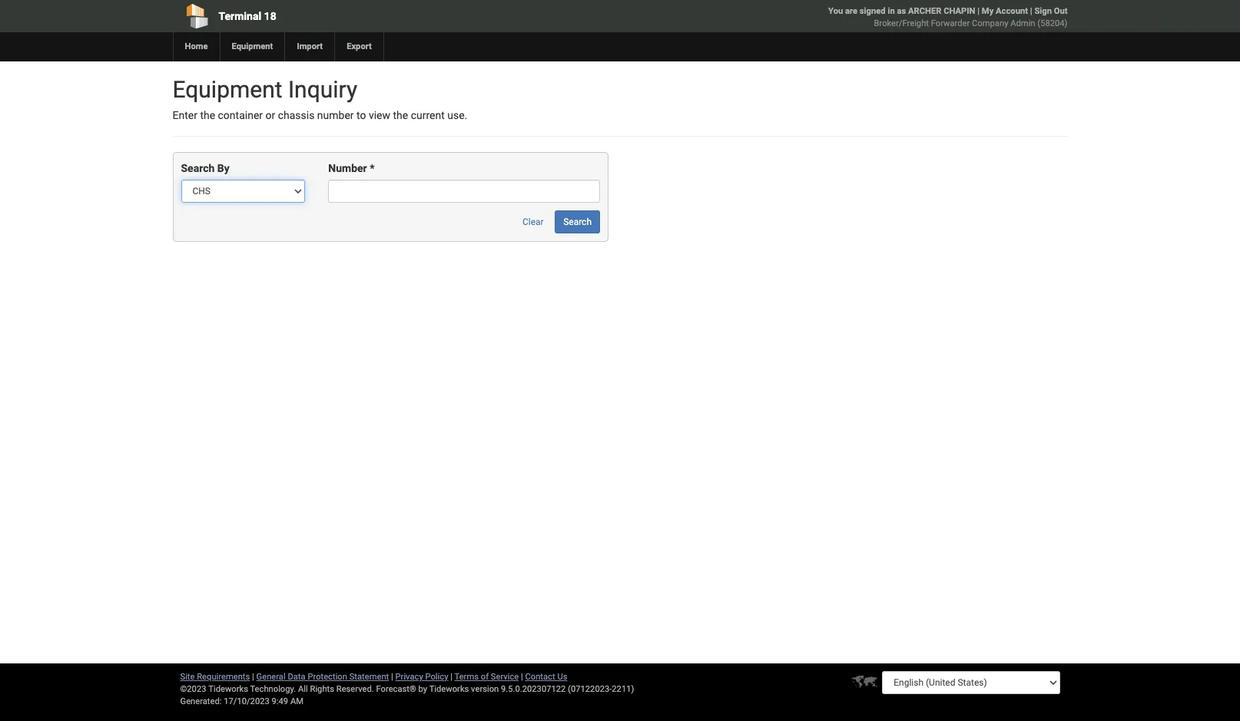 Task type: locate. For each thing, give the bounding box(es) containing it.
0 horizontal spatial search
[[181, 162, 215, 175]]

privacy
[[396, 673, 423, 683]]

forwarder
[[931, 18, 970, 28]]

0 vertical spatial equipment
[[232, 42, 273, 52]]

| up 9.5.0.202307122
[[521, 673, 523, 683]]

1 horizontal spatial the
[[393, 109, 408, 121]]

terminal 18 link
[[173, 0, 532, 32]]

terms
[[455, 673, 479, 683]]

am
[[290, 697, 304, 707]]

equipment inside 'link'
[[232, 42, 273, 52]]

equipment
[[232, 42, 273, 52], [173, 76, 282, 103]]

as
[[897, 6, 906, 16]]

number *
[[328, 162, 375, 175]]

the right enter
[[200, 109, 215, 121]]

generated:
[[180, 697, 222, 707]]

data
[[288, 673, 306, 683]]

general data protection statement link
[[256, 673, 389, 683]]

the
[[200, 109, 215, 121], [393, 109, 408, 121]]

chapin
[[944, 6, 976, 16]]

technology.
[[250, 685, 296, 695]]

1 horizontal spatial search
[[564, 217, 592, 228]]

search inside button
[[564, 217, 592, 228]]

container
[[218, 109, 263, 121]]

or
[[266, 109, 275, 121]]

site requirements | general data protection statement | privacy policy | terms of service | contact us ©2023 tideworks technology. all rights reserved. forecast® by tideworks version 9.5.0.202307122 (07122023-2211) generated: 17/10/2023 9:49 am
[[180, 673, 634, 707]]

0 horizontal spatial the
[[200, 109, 215, 121]]

2 the from the left
[[393, 109, 408, 121]]

home link
[[173, 32, 219, 61]]

equipment inquiry enter the container or chassis number to view the current use.
[[173, 76, 468, 121]]

0 vertical spatial search
[[181, 162, 215, 175]]

1 vertical spatial search
[[564, 217, 592, 228]]

sign
[[1035, 6, 1052, 16]]

import
[[297, 42, 323, 52]]

the right view
[[393, 109, 408, 121]]

by
[[419, 685, 427, 695]]

search right clear at the left top
[[564, 217, 592, 228]]

export link
[[334, 32, 383, 61]]

|
[[978, 6, 980, 16], [1031, 6, 1033, 16], [252, 673, 254, 683], [391, 673, 393, 683], [451, 673, 453, 683], [521, 673, 523, 683]]

| up tideworks
[[451, 673, 453, 683]]

to
[[357, 109, 366, 121]]

terminal 18
[[219, 10, 276, 22]]

equipment down terminal 18
[[232, 42, 273, 52]]

terminal
[[219, 10, 261, 22]]

9.5.0.202307122
[[501, 685, 566, 695]]

(58204)
[[1038, 18, 1068, 28]]

are
[[846, 6, 858, 16]]

forecast®
[[376, 685, 416, 695]]

equipment for equipment
[[232, 42, 273, 52]]

equipment inside equipment inquiry enter the container or chassis number to view the current use.
[[173, 76, 282, 103]]

home
[[185, 42, 208, 52]]

17/10/2023
[[224, 697, 270, 707]]

site
[[180, 673, 195, 683]]

equipment link
[[219, 32, 285, 61]]

general
[[256, 673, 286, 683]]

search
[[181, 162, 215, 175], [564, 217, 592, 228]]

current
[[411, 109, 445, 121]]

inquiry
[[288, 76, 358, 103]]

equipment up the container
[[173, 76, 282, 103]]

enter
[[173, 109, 197, 121]]

use.
[[448, 109, 468, 121]]

search left by
[[181, 162, 215, 175]]

1 vertical spatial equipment
[[173, 76, 282, 103]]

Number * text field
[[328, 180, 600, 203]]

search button
[[555, 211, 600, 234]]

contact
[[525, 673, 555, 683]]

| left my on the top right
[[978, 6, 980, 16]]



Task type: vqa. For each thing, say whether or not it's contained in the screenshot.
the Clear button
yes



Task type: describe. For each thing, give the bounding box(es) containing it.
import link
[[285, 32, 334, 61]]

in
[[888, 6, 895, 16]]

search by
[[181, 162, 230, 175]]

contact us link
[[525, 673, 568, 683]]

all
[[298, 685, 308, 695]]

archer
[[909, 6, 942, 16]]

broker/freight
[[874, 18, 929, 28]]

reserved.
[[336, 685, 374, 695]]

company
[[972, 18, 1009, 28]]

2211)
[[612, 685, 634, 695]]

of
[[481, 673, 489, 683]]

version
[[471, 685, 499, 695]]

18
[[264, 10, 276, 22]]

search for search by
[[181, 162, 215, 175]]

my
[[982, 6, 994, 16]]

signed
[[860, 6, 886, 16]]

account
[[996, 6, 1028, 16]]

you are signed in as archer chapin | my account | sign out broker/freight forwarder company admin (58204)
[[829, 6, 1068, 28]]

privacy policy link
[[396, 673, 449, 683]]

number
[[317, 109, 354, 121]]

service
[[491, 673, 519, 683]]

requirements
[[197, 673, 250, 683]]

sign out link
[[1035, 6, 1068, 16]]

| up forecast®
[[391, 673, 393, 683]]

equipment for equipment inquiry enter the container or chassis number to view the current use.
[[173, 76, 282, 103]]

tideworks
[[429, 685, 469, 695]]

rights
[[310, 685, 334, 695]]

terms of service link
[[455, 673, 519, 683]]

search for search
[[564, 217, 592, 228]]

my account link
[[982, 6, 1028, 16]]

export
[[347, 42, 372, 52]]

site requirements link
[[180, 673, 250, 683]]

©2023 tideworks
[[180, 685, 248, 695]]

(07122023-
[[568, 685, 612, 695]]

us
[[558, 673, 568, 683]]

out
[[1054, 6, 1068, 16]]

clear
[[523, 217, 544, 228]]

chassis
[[278, 109, 315, 121]]

| left general
[[252, 673, 254, 683]]

you
[[829, 6, 843, 16]]

clear button
[[514, 211, 552, 234]]

| left sign
[[1031, 6, 1033, 16]]

1 the from the left
[[200, 109, 215, 121]]

statement
[[350, 673, 389, 683]]

number
[[328, 162, 367, 175]]

by
[[217, 162, 230, 175]]

policy
[[425, 673, 449, 683]]

*
[[370, 162, 375, 175]]

view
[[369, 109, 391, 121]]

protection
[[308, 673, 347, 683]]

9:49
[[272, 697, 288, 707]]

admin
[[1011, 18, 1036, 28]]



